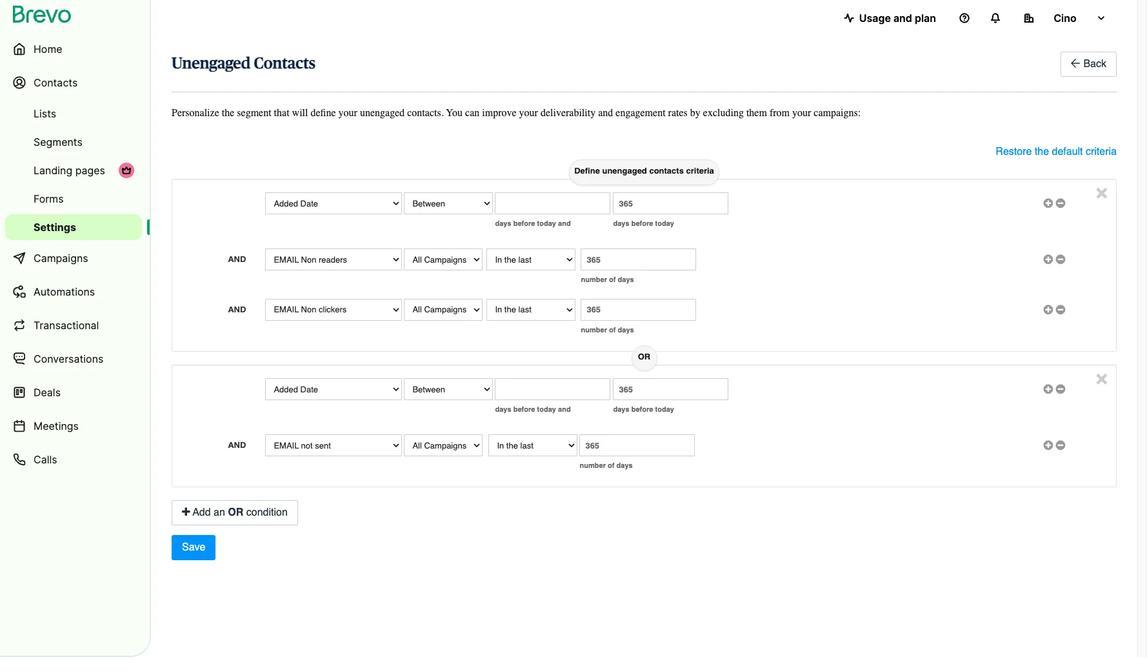 Task type: vqa. For each thing, say whether or not it's contained in the screenshot.
to for Added
no



Task type: locate. For each thing, give the bounding box(es) containing it.
add
[[193, 507, 211, 519]]

home
[[34, 43, 62, 56]]

0 vertical spatial criteria
[[1087, 146, 1118, 158]]

criteria
[[1087, 146, 1118, 158], [687, 166, 715, 176]]

transactional link
[[5, 310, 142, 341]]

1 horizontal spatial criteria
[[1087, 146, 1118, 158]]

number
[[581, 275, 608, 284], [581, 325, 608, 334], [580, 461, 606, 470]]

number for ×
[[580, 461, 606, 470]]

1 vertical spatial or
[[228, 507, 244, 519]]

and
[[894, 12, 913, 25], [599, 107, 614, 119], [558, 219, 571, 228], [558, 405, 571, 414]]

0 vertical spatial plus circle image
[[1044, 199, 1054, 207]]

or ×
[[638, 352, 1109, 390]]

days before today and
[[495, 219, 571, 228], [495, 405, 571, 414]]

define unengaged contacts criteria ×
[[575, 166, 1109, 204]]

1 vertical spatial plus circle image
[[1044, 385, 1054, 393]]

number of days
[[581, 275, 634, 284], [581, 325, 634, 334], [580, 461, 633, 470]]

landing pages link
[[5, 158, 142, 183]]

cino
[[1054, 12, 1077, 25]]

segment
[[237, 107, 272, 119]]

and inside button
[[894, 12, 913, 25]]

plus circle image left minus circle icon
[[1044, 255, 1054, 264]]

criteria inside define unengaged contacts criteria ×
[[687, 166, 715, 176]]

today
[[537, 219, 557, 228], [656, 219, 675, 228], [537, 405, 557, 414], [656, 405, 675, 414]]

2 and from the top
[[228, 305, 246, 314]]

2 horizontal spatial your
[[793, 107, 812, 119]]

1 your from the left
[[339, 107, 358, 119]]

1 vertical spatial of
[[609, 325, 616, 334]]

contacts link
[[5, 67, 142, 98]]

campaigns link
[[5, 243, 142, 274]]

1 vertical spatial days before today
[[614, 405, 675, 414]]

contacts up 'lists'
[[34, 76, 78, 89]]

will
[[292, 107, 308, 119]]

2 days before today from the top
[[614, 405, 675, 414]]

plus circle image
[[1044, 199, 1054, 207], [1044, 255, 1054, 264]]

lists
[[34, 107, 56, 120]]

0 vertical spatial × button
[[1097, 180, 1109, 204]]

of for unengaged
[[609, 275, 616, 284]]

that
[[274, 107, 290, 119]]

1 vertical spatial criteria
[[687, 166, 715, 176]]

1 vertical spatial × button
[[1097, 366, 1109, 390]]

define
[[575, 166, 600, 176]]

0 vertical spatial number of days
[[581, 275, 634, 284]]

0 vertical spatial of
[[609, 275, 616, 284]]

1 and from the top
[[228, 255, 246, 264]]

0 vertical spatial and
[[228, 255, 246, 264]]

or
[[638, 352, 651, 362], [228, 507, 244, 519]]

1 vertical spatial contacts
[[34, 76, 78, 89]]

number of days for unengaged
[[581, 275, 634, 284]]

minus circle image
[[1057, 199, 1066, 207], [1057, 305, 1066, 314], [1057, 385, 1066, 393], [1057, 441, 1066, 450]]

settings link
[[5, 214, 142, 240]]

0 horizontal spatial your
[[339, 107, 358, 119]]

days before today for unengaged
[[614, 219, 675, 228]]

the left segment
[[222, 107, 235, 119]]

2 vertical spatial of
[[608, 461, 615, 470]]

days before today and for ×
[[495, 405, 571, 414]]

1 vertical spatial plus circle image
[[1044, 255, 1054, 264]]

before
[[514, 219, 536, 228], [632, 219, 654, 228], [514, 405, 536, 414], [632, 405, 654, 414]]

days
[[495, 219, 512, 228], [614, 219, 630, 228], [618, 275, 634, 284], [618, 325, 634, 334], [495, 405, 512, 414], [614, 405, 630, 414], [617, 461, 633, 470]]

3 plus circle image from the top
[[1044, 441, 1054, 450]]

1 vertical spatial days before today and
[[495, 405, 571, 414]]

plus circle image for 3rd minus circle image from the top
[[1044, 385, 1054, 393]]

criteria right contacts on the right of the page
[[687, 166, 715, 176]]

1 × button from the top
[[1097, 180, 1109, 204]]

the left default
[[1035, 146, 1050, 158]]

1 vertical spatial the
[[1035, 146, 1050, 158]]

0 vertical spatial or
[[638, 352, 651, 362]]

0 vertical spatial days before today and
[[495, 219, 571, 228]]

3 minus circle image from the top
[[1057, 385, 1066, 393]]

forms
[[34, 192, 64, 205]]

1 vertical spatial ×
[[1097, 366, 1109, 390]]

rates
[[669, 107, 688, 119]]

2 days before today and from the top
[[495, 405, 571, 414]]

contacts
[[254, 56, 316, 72], [34, 76, 78, 89]]

unengaged
[[360, 107, 405, 119], [603, 166, 647, 176]]

and
[[228, 255, 246, 264], [228, 305, 246, 314], [228, 441, 246, 450]]

×
[[1097, 180, 1109, 204], [1097, 366, 1109, 390]]

1 days before today from the top
[[614, 219, 675, 228]]

plus circle image down restore the default criteria link
[[1044, 199, 1054, 207]]

of
[[609, 275, 616, 284], [609, 325, 616, 334], [608, 461, 615, 470]]

contacts up that
[[254, 56, 316, 72]]

1 days before today and from the top
[[495, 219, 571, 228]]

0 horizontal spatial criteria
[[687, 166, 715, 176]]

1 plus circle image from the top
[[1044, 199, 1054, 207]]

segments
[[34, 136, 83, 148]]

your right define
[[339, 107, 358, 119]]

1 horizontal spatial or
[[638, 352, 651, 362]]

unengaged right define
[[603, 166, 647, 176]]

1 vertical spatial unengaged
[[603, 166, 647, 176]]

1 plus circle image from the top
[[1044, 305, 1054, 314]]

back
[[1084, 58, 1107, 70]]

automations link
[[5, 276, 142, 307]]

number of days for ×
[[580, 461, 633, 470]]

0 vertical spatial ×
[[1097, 180, 1109, 204]]

landing
[[34, 164, 72, 177]]

1 horizontal spatial unengaged
[[603, 166, 647, 176]]

3 your from the left
[[793, 107, 812, 119]]

0 vertical spatial days before today
[[614, 219, 675, 228]]

1 horizontal spatial your
[[519, 107, 538, 119]]

unengaged left contacts.
[[360, 107, 405, 119]]

from
[[770, 107, 790, 119]]

2 × from the top
[[1097, 366, 1109, 390]]

2 plus circle image from the top
[[1044, 385, 1054, 393]]

segments link
[[5, 129, 142, 155]]

1 × from the top
[[1097, 180, 1109, 204]]

criteria for default
[[1087, 146, 1118, 158]]

campaigns
[[34, 252, 88, 265]]

× button for unengaged
[[1097, 180, 1109, 204]]

× button for ×
[[1097, 366, 1109, 390]]

settings
[[34, 221, 76, 234]]

1 vertical spatial number of days
[[581, 325, 634, 334]]

None text field
[[495, 193, 611, 215], [581, 299, 696, 321], [495, 379, 611, 401], [614, 379, 729, 401], [580, 435, 695, 457], [495, 193, 611, 215], [581, 299, 696, 321], [495, 379, 611, 401], [614, 379, 729, 401], [580, 435, 695, 457]]

1 vertical spatial and
[[228, 305, 246, 314]]

3 and from the top
[[228, 441, 246, 450]]

plan
[[915, 12, 937, 25]]

forms link
[[5, 186, 142, 212]]

× button
[[1097, 180, 1109, 204], [1097, 366, 1109, 390]]

usage
[[860, 12, 892, 25]]

meetings link
[[5, 411, 142, 442]]

deals
[[34, 386, 61, 399]]

1 horizontal spatial the
[[1035, 146, 1050, 158]]

plus circle image
[[1044, 305, 1054, 314], [1044, 385, 1054, 393], [1044, 441, 1054, 450]]

calls link
[[5, 444, 142, 475]]

the
[[222, 107, 235, 119], [1035, 146, 1050, 158]]

unengaged contacts
[[172, 56, 316, 72]]

0 vertical spatial unengaged
[[360, 107, 405, 119]]

None text field
[[614, 193, 729, 215], [581, 249, 696, 271], [614, 193, 729, 215], [581, 249, 696, 271]]

2 vertical spatial number of days
[[580, 461, 633, 470]]

the for restore
[[1035, 146, 1050, 158]]

2 your from the left
[[519, 107, 538, 119]]

0 vertical spatial the
[[222, 107, 235, 119]]

2 vertical spatial and
[[228, 441, 246, 450]]

1 horizontal spatial contacts
[[254, 56, 316, 72]]

and for ×
[[228, 441, 246, 450]]

0 horizontal spatial the
[[222, 107, 235, 119]]

your
[[339, 107, 358, 119], [519, 107, 538, 119], [793, 107, 812, 119]]

your right from
[[793, 107, 812, 119]]

criteria right default
[[1087, 146, 1118, 158]]

2 × button from the top
[[1097, 366, 1109, 390]]

restore
[[996, 146, 1033, 158]]

2 vertical spatial plus circle image
[[1044, 441, 1054, 450]]

meetings
[[34, 420, 79, 433]]

2 vertical spatial number
[[580, 461, 606, 470]]

your right improve
[[519, 107, 538, 119]]

0 vertical spatial number
[[581, 275, 608, 284]]

0 vertical spatial plus circle image
[[1044, 305, 1054, 314]]

days before today
[[614, 219, 675, 228], [614, 405, 675, 414]]



Task type: describe. For each thing, give the bounding box(es) containing it.
condition
[[246, 507, 288, 519]]

days before today and for unengaged
[[495, 219, 571, 228]]

personalize
[[172, 107, 219, 119]]

1 vertical spatial number
[[581, 325, 608, 334]]

transactional
[[34, 319, 99, 332]]

restore the default criteria link
[[996, 145, 1118, 160]]

the for personalize
[[222, 107, 235, 119]]

define
[[311, 107, 336, 119]]

save button
[[172, 535, 216, 560]]

left___rvooi image
[[121, 165, 132, 176]]

0 horizontal spatial or
[[228, 507, 244, 519]]

conversations
[[34, 353, 104, 365]]

2 plus circle image from the top
[[1044, 255, 1054, 264]]

home link
[[5, 34, 142, 65]]

add an or condition
[[190, 507, 288, 519]]

landing pages
[[34, 164, 105, 177]]

0 horizontal spatial unengaged
[[360, 107, 405, 119]]

save
[[182, 542, 206, 553]]

restore the default criteria
[[996, 146, 1118, 158]]

plus circle image for first minus circle image from the bottom of the page
[[1044, 441, 1054, 450]]

number for unengaged
[[581, 275, 608, 284]]

minus circle image
[[1057, 255, 1066, 264]]

1 minus circle image from the top
[[1057, 199, 1066, 207]]

personalize the segment that will define your unengaged contacts. you can improve your deliverability and engagement rates by excluding them from your campaigns:
[[172, 107, 861, 119]]

them
[[747, 107, 768, 119]]

by
[[691, 107, 701, 119]]

improve
[[482, 107, 517, 119]]

and for unengaged
[[228, 255, 246, 264]]

default
[[1053, 146, 1084, 158]]

days before today for ×
[[614, 405, 675, 414]]

excluding
[[704, 107, 744, 119]]

usage and plan
[[860, 12, 937, 25]]

criteria for contacts
[[687, 166, 715, 176]]

can
[[466, 107, 480, 119]]

or inside or ×
[[638, 352, 651, 362]]

lists link
[[5, 101, 142, 127]]

calls
[[34, 453, 57, 466]]

contacts.
[[408, 107, 444, 119]]

deliverability
[[541, 107, 596, 119]]

back button
[[1062, 52, 1118, 77]]

conversations link
[[5, 343, 142, 374]]

× inside or ×
[[1097, 366, 1109, 390]]

engagement
[[616, 107, 666, 119]]

2 minus circle image from the top
[[1057, 305, 1066, 314]]

you
[[446, 107, 463, 119]]

cino button
[[1014, 5, 1118, 31]]

pages
[[75, 164, 105, 177]]

of for ×
[[608, 461, 615, 470]]

automations
[[34, 285, 95, 298]]

deals link
[[5, 377, 142, 408]]

unengaged inside define unengaged contacts criteria ×
[[603, 166, 647, 176]]

an
[[214, 507, 225, 519]]

unengaged
[[172, 56, 251, 72]]

plus circle image for third minus circle image from the bottom of the page
[[1044, 305, 1054, 314]]

0 vertical spatial contacts
[[254, 56, 316, 72]]

plus image
[[182, 507, 190, 517]]

usage and plan button
[[834, 5, 947, 31]]

× inside define unengaged contacts criteria ×
[[1097, 180, 1109, 204]]

campaigns:
[[814, 107, 861, 119]]

contacts
[[650, 166, 684, 176]]

0 horizontal spatial contacts
[[34, 76, 78, 89]]

4 minus circle image from the top
[[1057, 441, 1066, 450]]



